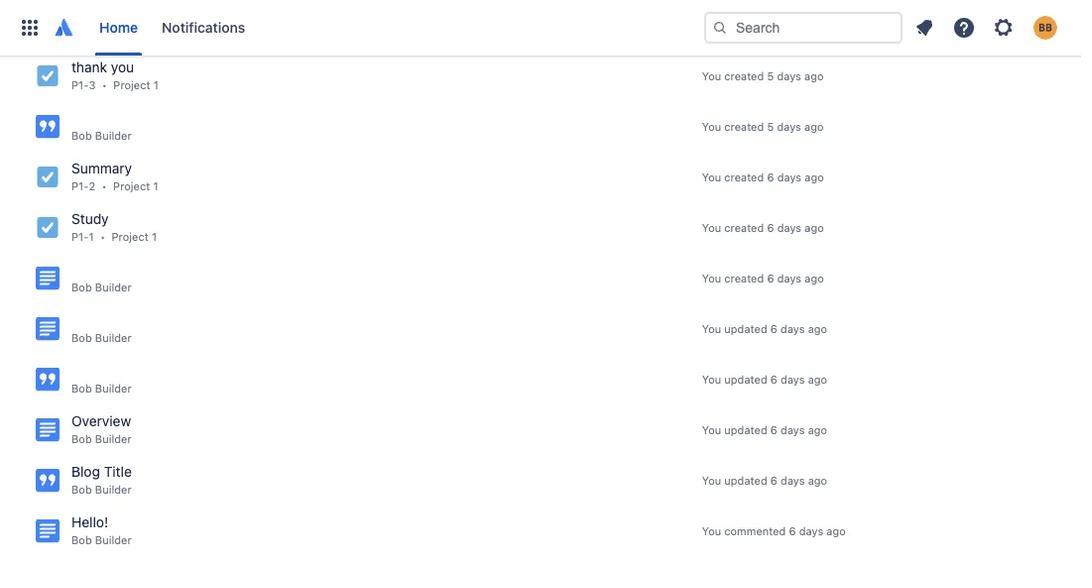 Task type: locate. For each thing, give the bounding box(es) containing it.
Search field
[[704, 12, 903, 44]]

3 p1- from the top
[[71, 230, 89, 243]]

1 jira image from the top
[[36, 165, 60, 189]]

2 created from the top
[[725, 69, 764, 82]]

updated
[[725, 322, 768, 335], [725, 373, 768, 386], [725, 424, 768, 436], [725, 474, 768, 487]]

•
[[102, 78, 107, 91], [102, 179, 107, 192], [100, 230, 105, 243]]

ago
[[805, 19, 824, 32], [805, 69, 824, 82], [805, 120, 824, 133], [805, 171, 824, 183], [805, 221, 824, 234], [805, 272, 824, 285], [808, 322, 828, 335], [808, 373, 828, 386], [808, 424, 828, 436], [808, 474, 828, 487], [827, 525, 846, 538]]

5 for space home
[[767, 19, 774, 32]]

1 vertical spatial you created 5 days ago
[[702, 69, 824, 82]]

atlassian image
[[52, 16, 75, 40], [52, 16, 75, 40]]

1 vertical spatial project
[[113, 179, 150, 192]]

bob inside hello! bob builder
[[71, 534, 92, 547]]

1 vertical spatial •
[[102, 179, 107, 192]]

2 bob builder from the top
[[71, 281, 132, 294]]

project
[[113, 78, 150, 91], [113, 179, 150, 192], [112, 230, 149, 243]]

home element
[[12, 0, 704, 56]]

space
[[71, 8, 111, 24], [71, 28, 104, 41]]

0 vertical spatial 5
[[767, 19, 774, 32]]

home
[[115, 8, 153, 24], [99, 19, 138, 36]]

3 updated from the top
[[725, 424, 768, 436]]

2 5 from the top
[[767, 69, 774, 82]]

4 bob builder from the top
[[71, 382, 132, 395]]

2 vertical spatial you created 6 days ago
[[702, 272, 824, 285]]

confluence image
[[36, 13, 60, 37], [36, 114, 60, 138], [36, 266, 60, 290], [36, 418, 60, 442]]

6 for jira image corresponding to study
[[767, 221, 774, 234]]

4 created from the top
[[725, 171, 764, 183]]

• inside thank you p1-3 • project 1
[[102, 78, 107, 91]]

7 you from the top
[[702, 322, 721, 335]]

5 bob from the top
[[71, 432, 92, 445]]

created
[[725, 19, 764, 32], [725, 69, 764, 82], [725, 120, 764, 133], [725, 171, 764, 183], [725, 221, 764, 234], [725, 272, 764, 285]]

days for fourth confluence image from the top of the page
[[781, 424, 805, 436]]

1 vertical spatial you created 6 days ago
[[702, 221, 824, 234]]

0 vertical spatial jira image
[[36, 165, 60, 189]]

builder inside hello! bob builder
[[95, 534, 132, 547]]

you created 6 days ago
[[702, 171, 824, 183], [702, 221, 824, 234], [702, 272, 824, 285]]

1 down summary p1-2 • project 1
[[152, 230, 157, 243]]

jira image
[[36, 165, 60, 189], [36, 216, 60, 239]]

9 you from the top
[[702, 424, 721, 436]]

notifications
[[162, 19, 245, 36]]

you created 6 days ago for study
[[702, 221, 824, 234]]

6 created from the top
[[725, 272, 764, 285]]

4 confluence image from the top
[[36, 519, 60, 543]]

created for summary
[[725, 171, 764, 183]]

5 builder from the top
[[95, 432, 132, 445]]

p1- down study
[[71, 230, 89, 243]]

7 builder from the top
[[95, 534, 132, 547]]

0 vertical spatial you created 6 days ago
[[702, 171, 824, 183]]

0 vertical spatial p1-
[[71, 78, 89, 91]]

2 vertical spatial you created 5 days ago
[[702, 120, 824, 133]]

study
[[71, 210, 109, 227]]

2 updated from the top
[[725, 373, 768, 386]]

4 updated from the top
[[725, 474, 768, 487]]

p1- for summary
[[71, 179, 89, 192]]

p1- inside summary p1-2 • project 1
[[71, 179, 89, 192]]

home button
[[91, 12, 146, 44]]

bob
[[71, 129, 92, 142], [71, 281, 92, 294], [71, 331, 92, 344], [71, 382, 92, 395], [71, 432, 92, 445], [71, 483, 92, 496], [71, 534, 92, 547]]

title
[[104, 463, 132, 480]]

study p1-1 • project 1
[[71, 210, 157, 243]]

2 you updated 6 days ago from the top
[[702, 373, 828, 386]]

builder inside overview bob builder
[[95, 432, 132, 445]]

1 inside summary p1-2 • project 1
[[153, 179, 158, 192]]

p1- down thank in the top left of the page
[[71, 78, 89, 91]]

1 you created 5 days ago from the top
[[702, 19, 824, 32]]

4 you updated 6 days ago from the top
[[702, 474, 828, 487]]

p1- inside thank you p1-3 • project 1
[[71, 78, 89, 91]]

1 vertical spatial jira image
[[36, 216, 60, 239]]

2 builder from the top
[[95, 281, 132, 294]]

1 updated from the top
[[725, 322, 768, 335]]

you updated 6 days ago
[[702, 322, 828, 335], [702, 373, 828, 386], [702, 424, 828, 436], [702, 474, 828, 487]]

days
[[777, 19, 802, 32], [777, 69, 802, 82], [777, 120, 802, 133], [777, 171, 802, 183], [777, 221, 802, 234], [777, 272, 802, 285], [781, 322, 805, 335], [781, 373, 805, 386], [781, 424, 805, 436], [781, 474, 805, 487], [799, 525, 824, 538]]

2
[[89, 179, 95, 192]]

bob builder for 3rd confluence image from the bottom
[[71, 129, 132, 142]]

appswitcher icon image
[[18, 16, 42, 40]]

project down you at the left of page
[[113, 78, 150, 91]]

project down summary at the top of the page
[[113, 179, 150, 192]]

you
[[702, 19, 721, 32], [702, 69, 721, 82], [702, 120, 721, 133], [702, 171, 721, 183], [702, 221, 721, 234], [702, 272, 721, 285], [702, 322, 721, 335], [702, 373, 721, 386], [702, 424, 721, 436], [702, 474, 721, 487], [702, 525, 721, 538]]

search image
[[712, 20, 728, 36]]

project for summary
[[113, 179, 150, 192]]

builder
[[95, 129, 132, 142], [95, 281, 132, 294], [95, 331, 132, 344], [95, 382, 132, 395], [95, 432, 132, 445], [95, 483, 132, 496], [95, 534, 132, 547]]

• inside study p1-1 • project 1
[[100, 230, 105, 243]]

builder inside blog title bob builder
[[95, 483, 132, 496]]

notifications image
[[913, 16, 937, 40]]

bob builder
[[71, 129, 132, 142], [71, 281, 132, 294], [71, 331, 132, 344], [71, 382, 132, 395]]

project inside summary p1-2 • project 1
[[113, 179, 150, 192]]

10 you from the top
[[702, 474, 721, 487]]

home inside space home space
[[115, 8, 153, 24]]

you updated 6 days ago for third confluence icon from the bottom of the page
[[702, 373, 828, 386]]

1 p1- from the top
[[71, 78, 89, 91]]

3 bob builder from the top
[[71, 331, 132, 344]]

you created 5 days ago for home
[[702, 19, 824, 32]]

2 you created 5 days ago from the top
[[702, 69, 824, 82]]

• right 3
[[102, 78, 107, 91]]

1
[[153, 78, 159, 91], [153, 179, 158, 192], [89, 230, 94, 243], [152, 230, 157, 243]]

settings icon image
[[992, 16, 1016, 40]]

0 vertical spatial •
[[102, 78, 107, 91]]

days for jira image corresponding to study
[[777, 221, 802, 234]]

confluence image
[[36, 317, 60, 341], [36, 367, 60, 391], [36, 469, 60, 492], [36, 519, 60, 543]]

4 bob from the top
[[71, 382, 92, 395]]

• inside summary p1-2 • project 1
[[102, 179, 107, 192]]

7 bob from the top
[[71, 534, 92, 547]]

2 jira image from the top
[[36, 216, 60, 239]]

you created 5 days ago
[[702, 19, 824, 32], [702, 69, 824, 82], [702, 120, 824, 133]]

3 confluence image from the top
[[36, 469, 60, 492]]

4 builder from the top
[[95, 382, 132, 395]]

1 5 from the top
[[767, 19, 774, 32]]

2 you created 6 days ago from the top
[[702, 221, 824, 234]]

2 space from the top
[[71, 28, 104, 41]]

3 5 from the top
[[767, 120, 774, 133]]

• right "2"
[[102, 179, 107, 192]]

1 inside thank you p1-3 • project 1
[[153, 78, 159, 91]]

you updated 6 days ago for third confluence icon from the top
[[702, 474, 828, 487]]

you created 6 days ago for summary
[[702, 171, 824, 183]]

updated for third confluence icon from the bottom of the page
[[725, 373, 768, 386]]

1 you updated 6 days ago from the top
[[702, 322, 828, 335]]

0 vertical spatial space
[[71, 8, 111, 24]]

days for 3rd confluence image from the bottom
[[777, 120, 802, 133]]

2 bob from the top
[[71, 281, 92, 294]]

2 vertical spatial •
[[100, 230, 105, 243]]

1 created from the top
[[725, 19, 764, 32]]

overview
[[71, 413, 131, 429]]

p1- down summary at the top of the page
[[71, 179, 89, 192]]

1 up study p1-1 • project 1
[[153, 179, 158, 192]]

p1- inside study p1-1 • project 1
[[71, 230, 89, 243]]

2 vertical spatial 5
[[767, 120, 774, 133]]

6
[[767, 171, 774, 183], [767, 221, 774, 234], [767, 272, 774, 285], [771, 322, 778, 335], [771, 373, 778, 386], [771, 424, 778, 436], [771, 474, 778, 487], [789, 525, 796, 538]]

5
[[767, 19, 774, 32], [767, 69, 774, 82], [767, 120, 774, 133]]

2 vertical spatial p1-
[[71, 230, 89, 243]]

project down summary p1-2 • project 1
[[112, 230, 149, 243]]

banner
[[0, 0, 1081, 56]]

1 vertical spatial 5
[[767, 69, 774, 82]]

2 p1- from the top
[[71, 179, 89, 192]]

6 builder from the top
[[95, 483, 132, 496]]

2 vertical spatial project
[[112, 230, 149, 243]]

1 you created 6 days ago from the top
[[702, 171, 824, 183]]

5 you from the top
[[702, 221, 721, 234]]

• down study
[[100, 230, 105, 243]]

blog
[[71, 463, 100, 480]]

p1-
[[71, 78, 89, 91], [71, 179, 89, 192], [71, 230, 89, 243]]

1 vertical spatial space
[[71, 28, 104, 41]]

1 bob builder from the top
[[71, 129, 132, 142]]

5 created from the top
[[725, 221, 764, 234]]

project inside study p1-1 • project 1
[[112, 230, 149, 243]]

space home space
[[71, 8, 153, 41]]

6 bob from the top
[[71, 483, 92, 496]]

1 confluence image from the top
[[36, 317, 60, 341]]

jira image left "2"
[[36, 165, 60, 189]]

3 you created 5 days ago from the top
[[702, 120, 824, 133]]

0 vertical spatial you created 5 days ago
[[702, 19, 824, 32]]

1 right 3
[[153, 78, 159, 91]]

summary
[[71, 160, 132, 176]]

jira image left study
[[36, 216, 60, 239]]

updated for third confluence icon from the top
[[725, 474, 768, 487]]

0 vertical spatial project
[[113, 78, 150, 91]]

6 for 1st confluence icon from the top
[[771, 322, 778, 335]]

1 vertical spatial p1-
[[71, 179, 89, 192]]

4 you from the top
[[702, 171, 721, 183]]

days for third confluence icon from the bottom of the page
[[781, 373, 805, 386]]

overview bob builder
[[71, 413, 132, 445]]



Task type: describe. For each thing, give the bounding box(es) containing it.
jira image
[[36, 64, 60, 88]]

blog title bob builder
[[71, 463, 132, 496]]

1 confluence image from the top
[[36, 13, 60, 37]]

days for jira icon
[[777, 69, 802, 82]]

3 confluence image from the top
[[36, 266, 60, 290]]

3 you created 6 days ago from the top
[[702, 272, 824, 285]]

days for 4th confluence image from the bottom of the page
[[777, 19, 802, 32]]

days for third confluence icon from the top
[[781, 474, 805, 487]]

summary p1-2 • project 1
[[71, 160, 158, 192]]

6 for jira image associated with summary
[[767, 171, 774, 183]]

2 confluence image from the top
[[36, 114, 60, 138]]

commented
[[725, 525, 786, 538]]

bob builder for third confluence icon from the bottom of the page
[[71, 382, 132, 395]]

you created 5 days ago for you
[[702, 69, 824, 82]]

3 bob from the top
[[71, 331, 92, 344]]

3 you from the top
[[702, 120, 721, 133]]

3 builder from the top
[[95, 331, 132, 344]]

1 builder from the top
[[95, 129, 132, 142]]

days for 1st confluence icon from the top
[[781, 322, 805, 335]]

jira image for study
[[36, 216, 60, 239]]

banner containing home
[[0, 0, 1081, 56]]

8 you from the top
[[702, 373, 721, 386]]

notifications button
[[154, 12, 253, 44]]

project inside thank you p1-3 • project 1
[[113, 78, 150, 91]]

updated for 1st confluence icon from the top
[[725, 322, 768, 335]]

2 confluence image from the top
[[36, 367, 60, 391]]

help icon image
[[952, 16, 976, 40]]

you updated 6 days ago for 1st confluence icon from the top
[[702, 322, 828, 335]]

5 for thank you
[[767, 69, 774, 82]]

1 you from the top
[[702, 19, 721, 32]]

6 you from the top
[[702, 272, 721, 285]]

days for second confluence image from the bottom of the page
[[777, 272, 802, 285]]

days for jira image associated with summary
[[777, 171, 802, 183]]

created for study
[[725, 221, 764, 234]]

11 you from the top
[[702, 525, 721, 538]]

you commented 6 days ago
[[702, 525, 846, 538]]

thank
[[71, 58, 107, 75]]

home inside home button
[[99, 19, 138, 36]]

days for 1st confluence icon from the bottom of the page
[[799, 525, 824, 538]]

3 you updated 6 days ago from the top
[[702, 424, 828, 436]]

2 you from the top
[[702, 69, 721, 82]]

6 for third confluence icon from the bottom of the page
[[771, 373, 778, 386]]

hello! bob builder
[[71, 514, 132, 547]]

thank you p1-3 • project 1
[[71, 58, 159, 91]]

4 confluence image from the top
[[36, 418, 60, 442]]

3
[[89, 78, 96, 91]]

1 down study
[[89, 230, 94, 243]]

6 for 1st confluence icon from the bottom of the page
[[789, 525, 796, 538]]

created for space home
[[725, 19, 764, 32]]

p1- for study
[[71, 230, 89, 243]]

bob inside blog title bob builder
[[71, 483, 92, 496]]

you
[[111, 58, 134, 75]]

1 space from the top
[[71, 8, 111, 24]]

bob inside overview bob builder
[[71, 432, 92, 445]]

6 for third confluence icon from the top
[[771, 474, 778, 487]]

jira image for summary
[[36, 165, 60, 189]]

1 bob from the top
[[71, 129, 92, 142]]

• for summary
[[102, 179, 107, 192]]

project for study
[[112, 230, 149, 243]]

created for thank you
[[725, 69, 764, 82]]

hello!
[[71, 514, 108, 530]]

3 created from the top
[[725, 120, 764, 133]]

• for study
[[100, 230, 105, 243]]

bob builder for 1st confluence icon from the top
[[71, 331, 132, 344]]



Task type: vqa. For each thing, say whether or not it's contained in the screenshot.


